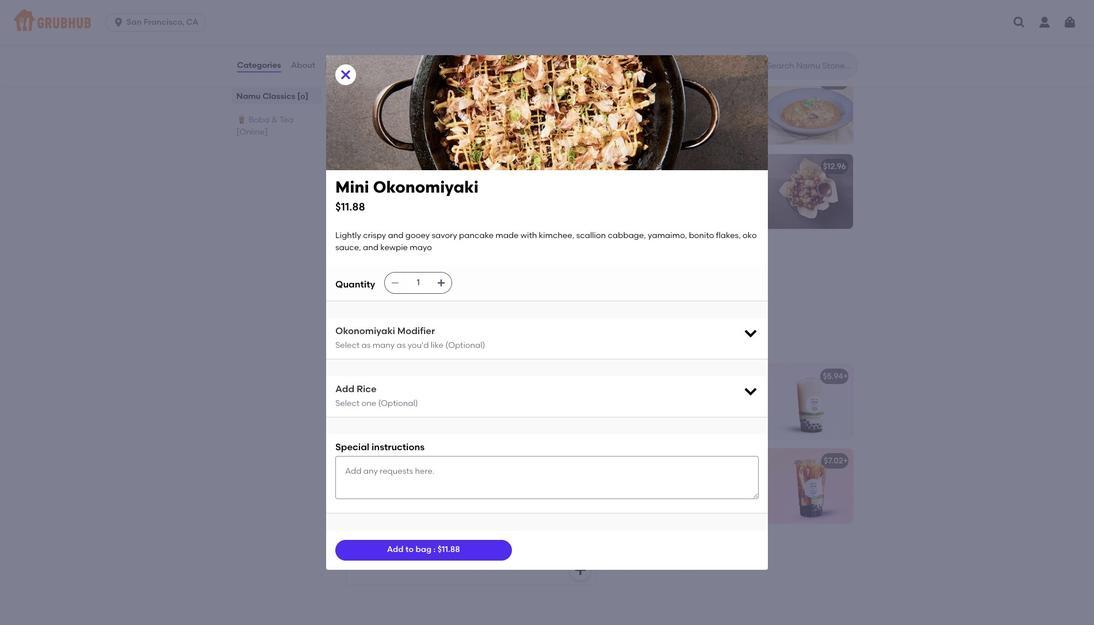 Task type: vqa. For each thing, say whether or not it's contained in the screenshot.
topmost Add
yes



Task type: describe. For each thing, give the bounding box(es) containing it.
2 horizontal spatial as
[[397, 341, 406, 351]]

moco
[[633, 77, 655, 87]]

7 vegetables, tofu, kimchee, sesame on a bed of sizzling koshihikari rice. finished with other bro co. evoo and nori. served with our namu stonepot sauce. (vegan, gluten-free)
[[354, 93, 494, 150]]

of
[[391, 105, 398, 115]]

0 vertical spatial classics
[[384, 43, 435, 57]]

stonepot
[[380, 77, 416, 87]]

namu
[[434, 129, 457, 138]]

0 horizontal spatial flakes,
[[354, 213, 379, 223]]

classic black milk tea - boba
[[354, 372, 469, 382]]

tofu,
[[407, 93, 425, 103]]

served inside the best, crisp gluten-free tofu. served with our famous "kft" korean fried tofu sauce on the side.
[[354, 274, 381, 284]]

san francisco, ca button
[[105, 13, 211, 32]]

our inside the best, crisp gluten-free tofu. served with our famous "kft" korean fried tofu sauce on the side.
[[401, 274, 414, 284]]

special instructions
[[336, 442, 425, 453]]

1 vertical spatial 🧋
[[345, 337, 358, 352]]

0 vertical spatial savory
[[450, 178, 476, 188]]

0 horizontal spatial [o]
[[297, 92, 309, 101]]

0 vertical spatial namu
[[345, 43, 382, 57]]

many
[[373, 341, 395, 351]]

mini for mini okonomiyaki
[[354, 162, 370, 172]]

0 vertical spatial pancake
[[354, 190, 389, 200]]

instructions
[[372, 442, 425, 453]]

50%,
[[416, 435, 435, 445]]

boba.
[[391, 423, 414, 433]]

0 vertical spatial yamaimo,
[[426, 201, 465, 211]]

matcha
[[354, 457, 385, 466]]

side.
[[473, 286, 491, 296]]

classic
[[354, 372, 383, 382]]

rice. for 7 vegetables, tofu, kimchee, sesame on a bed of sizzling koshihikari rice. finished with other bro co. evoo and nori. served with our namu stonepot sauce. (vegan, gluten-free)
[[472, 105, 489, 115]]

0 vertical spatial lightly
[[354, 178, 380, 188]]

+ for matcha latte - boba
[[586, 457, 591, 466]]

latte
[[387, 457, 408, 466]]

1 horizontal spatial pancake
[[459, 231, 494, 241]]

option.
[[432, 412, 459, 421]]

mochiko fried tofu image
[[509, 239, 596, 314]]

francisco,
[[144, 17, 184, 27]]

about
[[291, 60, 316, 70]]

mini okonomiyaki
[[354, 162, 424, 172]]

eggs,
[[683, 93, 704, 103]]

on inside the best, crisp gluten-free tofu. served with our famous "kft" korean fried tofu sauce on the side.
[[447, 286, 457, 296]]

korean tiger - boba image
[[767, 449, 854, 524]]

jasmine milk tea - boba image
[[767, 364, 854, 439]]

bed
[[373, 105, 389, 115]]

7
[[354, 93, 358, 103]]

to
[[406, 545, 414, 555]]

famous inside two sunny side up eggs, namu's famous dashi gravy and koshihikari rice. (gluten-free)
[[612, 105, 641, 115]]

water
[[440, 541, 465, 551]]

0 vertical spatial sauce,
[[397, 213, 422, 223]]

add for add rice
[[336, 384, 355, 395]]

fried
[[384, 286, 402, 296]]

+ for jasmine milk tea - boba
[[844, 372, 849, 382]]

vegetables,
[[360, 93, 405, 103]]

organic
[[397, 400, 427, 410]]

0 vertical spatial namu classics [o]
[[345, 43, 455, 57]]

stonepot
[[459, 129, 493, 138]]

special
[[336, 442, 370, 453]]

black
[[385, 372, 407, 382]]

and up best,
[[363, 243, 379, 252]]

vegan
[[405, 412, 430, 421]]

svg image inside "main navigation" 'navigation'
[[1064, 16, 1078, 29]]

$7.02
[[825, 457, 844, 466]]

reviews button
[[325, 45, 358, 86]]

0 vertical spatial [o]
[[438, 43, 455, 57]]

2 vertical spatial $11.88
[[438, 545, 460, 555]]

(gluten-
[[630, 117, 661, 127]]

tofu
[[404, 286, 419, 296]]

+ for classic black milk tea - boba
[[586, 372, 591, 382]]

0 vertical spatial gooey
[[424, 178, 448, 188]]

handpicked
[[354, 388, 402, 398]]

- up from
[[443, 372, 446, 382]]

1 vertical spatial mayo
[[410, 243, 432, 252]]

search icon image
[[749, 59, 763, 73]]

finished
[[354, 117, 384, 127]]

tea up tea
[[427, 372, 441, 382]]

1 vertical spatial made
[[496, 231, 519, 241]]

0 horizontal spatial sauce,
[[336, 243, 361, 252]]

koshihikari for eggs,
[[708, 105, 749, 115]]

tea inside 🧋 boba & tea [online]
[[279, 115, 294, 125]]

0 horizontal spatial classics
[[263, 92, 296, 101]]

as inside handpicked black tea from aroma. made with organic dairy or choose oat milk as a vegan option. served iced with boba. choose sweetness level - 0%, 25%, 50%, 75%, 100%
[[387, 412, 396, 421]]

mochiko fried chicken image
[[767, 154, 854, 229]]

and up tofu
[[424, 213, 440, 223]]

tiger
[[642, 457, 662, 466]]

jasmine milk tea - boba
[[612, 372, 708, 382]]

mochiko fried tofu
[[354, 246, 428, 256]]

with inside the best, crisp gluten-free tofu. served with our famous "kft" korean fried tofu sauce on the side.
[[383, 274, 399, 284]]

handpicked black tea from aroma. made with organic dairy or choose oat milk as a vegan option. served iced with boba. choose sweetness level - 0%, 25%, 50%, 75%, 100%
[[354, 388, 491, 445]]

classic black milk tea - boba image
[[509, 364, 596, 439]]

best,
[[371, 263, 390, 272]]

koshihikari for sesame
[[429, 105, 470, 115]]

1 vertical spatial oko
[[743, 231, 757, 241]]

the
[[459, 286, 471, 296]]

our inside 7 vegetables, tofu, kimchee, sesame on a bed of sizzling koshihikari rice. finished with other bro co. evoo and nori. served with our namu stonepot sauce. (vegan, gluten-free)
[[419, 129, 432, 138]]

okonomiyaki for mini okonomiyaki $11.88
[[373, 178, 479, 197]]

namu stonepot rice image
[[509, 70, 596, 145]]

mochiko fried chicken
[[612, 162, 702, 172]]

with down mini okonomiyaki image
[[521, 231, 537, 241]]

1 vertical spatial &
[[396, 337, 406, 352]]

2 horizontal spatial $11.88
[[566, 162, 589, 172]]

evoo
[[456, 117, 475, 127]]

1 vertical spatial gooey
[[406, 231, 430, 241]]

1 horizontal spatial scallion
[[577, 231, 606, 241]]

korean tiger - boba
[[612, 457, 691, 466]]

namu for 7 vegetables, tofu, kimchee, sesame on a bed of sizzling koshihikari rice. finished with other bro co. evoo and nori. served with our namu stonepot sauce. (vegan, gluten-free)
[[354, 77, 378, 87]]

chicken
[[669, 162, 702, 172]]

level
[[354, 435, 372, 445]]

aroma.
[[463, 388, 491, 398]]

1 horizontal spatial cabbage,
[[608, 231, 646, 241]]

milk
[[369, 412, 385, 421]]

1 horizontal spatial [online]
[[433, 337, 482, 352]]

with down of
[[386, 117, 403, 127]]

0 horizontal spatial oko
[[381, 213, 395, 223]]

okonomiyaki modifier select as many as you'd like (optional)
[[336, 326, 486, 351]]

loco
[[612, 77, 631, 87]]

and inside 7 vegetables, tofu, kimchee, sesame on a bed of sizzling koshihikari rice. finished with other bro co. evoo and nori. served with our namu stonepot sauce. (vegan, gluten-free)
[[477, 117, 493, 127]]

made
[[354, 400, 376, 410]]

choose
[[461, 400, 489, 410]]

okonomiyaki inside okonomiyaki modifier select as many as you'd like (optional)
[[336, 326, 395, 337]]

black
[[404, 388, 425, 398]]

matcha latte - boba image
[[509, 449, 596, 524]]

(vegan,
[[382, 140, 411, 150]]

gluten- inside 7 vegetables, tofu, kimchee, sesame on a bed of sizzling koshihikari rice. finished with other bro co. evoo and nori. served with our namu stonepot sauce. (vegan, gluten-free)
[[413, 140, 441, 150]]

1 horizontal spatial korean
[[612, 457, 640, 466]]

1 vertical spatial savory
[[432, 231, 458, 241]]

0 vertical spatial rice
[[418, 77, 436, 87]]

famous inside the best, crisp gluten-free tofu. served with our famous "kft" korean fried tofu sauce on the side.
[[416, 274, 445, 284]]

namu stonepot rice
[[354, 77, 436, 87]]

1 vertical spatial namu classics [o]
[[237, 92, 309, 101]]

$18.36
[[823, 77, 847, 87]]

dairy
[[429, 400, 449, 410]]

svg image inside san francisco, ca button
[[113, 17, 124, 28]]

free) inside 7 vegetables, tofu, kimchee, sesame on a bed of sizzling koshihikari rice. finished with other bro co. evoo and nori. served with our namu stonepot sauce. (vegan, gluten-free)
[[441, 140, 459, 150]]

with down mini okonomiyaki
[[416, 190, 432, 200]]

nori.
[[354, 129, 371, 138]]

sauce
[[421, 286, 445, 296]]

with down milk in the bottom of the page
[[373, 423, 389, 433]]

free) inside two sunny side up eggs, namu's famous dashi gravy and koshihikari rice. (gluten-free)
[[661, 117, 679, 127]]

(optional) inside okonomiyaki modifier select as many as you'd like (optional)
[[446, 341, 486, 351]]

:
[[434, 545, 436, 555]]

served
[[373, 129, 399, 138]]

0 vertical spatial cabbage,
[[386, 201, 424, 211]]

$5.94 for jasmine milk tea - boba
[[823, 372, 844, 382]]

0%,
[[379, 435, 393, 445]]

two
[[612, 93, 626, 103]]

a inside 7 vegetables, tofu, kimchee, sesame on a bed of sizzling koshihikari rice. finished with other bro co. evoo and nori. served with our namu stonepot sauce. (vegan, gluten-free)
[[366, 105, 371, 115]]

& inside 🧋 boba & tea [online]
[[272, 115, 278, 125]]

or
[[451, 400, 459, 410]]

add rice select one (optional)
[[336, 384, 418, 409]]

sunny
[[628, 93, 651, 103]]

"kft"
[[447, 274, 469, 284]]

namu for 🧋 boba & tea [online]
[[237, 92, 261, 101]]

- right jasmine
[[682, 372, 685, 382]]

loco moco image
[[767, 70, 854, 145]]

1 vertical spatial kimchee,
[[434, 190, 469, 200]]

1 horizontal spatial 🧋 boba & tea [online]
[[345, 337, 482, 352]]

sizzling
[[400, 105, 427, 115]]

1 vertical spatial lightly crispy and gooey savory pancake made with kimchee, scallion cabbage, yamaimo, bonito flakes, oko sauce, and kewpie mayo
[[336, 231, 759, 252]]

sweetness
[[448, 423, 488, 433]]



Task type: locate. For each thing, give the bounding box(es) containing it.
namu up reviews
[[345, 43, 382, 57]]

namu's
[[706, 93, 736, 103]]

namu classics [o] down categories button
[[237, 92, 309, 101]]

1 vertical spatial classics
[[263, 92, 296, 101]]

rice.
[[472, 105, 489, 115], [612, 117, 629, 127]]

select for okonomiyaki
[[336, 341, 360, 351]]

koshihikari inside 7 vegetables, tofu, kimchee, sesame on a bed of sizzling koshihikari rice. finished with other bro co. evoo and nori. served with our namu stonepot sauce. (vegan, gluten-free)
[[429, 105, 470, 115]]

gluten- down namu
[[413, 140, 441, 150]]

okonomiyaki for mini okonomiyaki
[[372, 162, 424, 172]]

sparkling
[[401, 541, 439, 551]]

1 select from the top
[[336, 341, 360, 351]]

okonomiyaki down mini okonomiyaki
[[373, 178, 479, 197]]

1 horizontal spatial served
[[461, 412, 488, 421]]

add for add to bag
[[387, 545, 404, 555]]

quantity
[[336, 279, 375, 290]]

okonomiyaki up many
[[336, 326, 395, 337]]

0 horizontal spatial bonito
[[467, 201, 492, 211]]

2 milk from the left
[[648, 372, 664, 382]]

korean inside the best, crisp gluten-free tofu. served with our famous "kft" korean fried tofu sauce on the side.
[[354, 286, 382, 296]]

(optional)
[[446, 341, 486, 351], [378, 399, 418, 409]]

lightly crispy and gooey savory pancake made with kimchee, scallion cabbage, yamaimo, bonito flakes, oko sauce, and kewpie mayo down mini okonomiyaki
[[354, 178, 493, 223]]

you'd
[[408, 341, 429, 351]]

topo chico sparkling water
[[354, 541, 465, 551]]

0 horizontal spatial milk
[[409, 372, 425, 382]]

tea down modifier
[[408, 337, 430, 352]]

fried
[[647, 162, 667, 172], [389, 246, 409, 256]]

- right 'latte'
[[410, 457, 413, 466]]

rice
[[418, 77, 436, 87], [357, 384, 377, 395]]

0 vertical spatial free)
[[661, 117, 679, 127]]

add to bag : $11.88
[[387, 545, 460, 555]]

free)
[[661, 117, 679, 127], [441, 140, 459, 150]]

made
[[391, 190, 414, 200], [496, 231, 519, 241]]

rice. down two
[[612, 117, 629, 127]]

1 horizontal spatial &
[[396, 337, 406, 352]]

1 vertical spatial our
[[401, 274, 414, 284]]

1 horizontal spatial rice
[[418, 77, 436, 87]]

free
[[440, 263, 456, 272]]

free) down gravy
[[661, 117, 679, 127]]

fried for chicken
[[647, 162, 667, 172]]

1 vertical spatial crispy
[[363, 231, 386, 241]]

on down 7
[[354, 105, 364, 115]]

gluten- up input item quantity number field
[[412, 263, 440, 272]]

koshihikari up co.
[[429, 105, 470, 115]]

oat
[[354, 412, 367, 421]]

add inside add rice select one (optional)
[[336, 384, 355, 395]]

0 vertical spatial [online]
[[237, 127, 268, 137]]

0 vertical spatial crispy
[[382, 178, 405, 188]]

lightly down mini okonomiyaki
[[354, 178, 380, 188]]

Special instructions text field
[[336, 457, 759, 499]]

0 vertical spatial $11.88
[[566, 162, 589, 172]]

0 horizontal spatial mayo
[[410, 243, 432, 252]]

as left many
[[362, 341, 371, 351]]

(optional) right like
[[446, 341, 486, 351]]

[online] inside 🧋 boba & tea [online]
[[237, 127, 268, 137]]

0 vertical spatial korean
[[354, 286, 382, 296]]

with down other
[[401, 129, 417, 138]]

and up stonepot
[[477, 117, 493, 127]]

0 horizontal spatial made
[[391, 190, 414, 200]]

as left you'd
[[397, 341, 406, 351]]

0 vertical spatial rice.
[[472, 105, 489, 115]]

2 vertical spatial okonomiyaki
[[336, 326, 395, 337]]

sauce, up the
[[336, 243, 361, 252]]

mayo up "tofu."
[[471, 213, 493, 223]]

1 vertical spatial rice.
[[612, 117, 629, 127]]

milk
[[409, 372, 425, 382], [648, 372, 664, 382]]

0 horizontal spatial namu classics [o]
[[237, 92, 309, 101]]

$17.28
[[567, 77, 589, 87]]

topo chico sparkling water button
[[347, 534, 596, 585]]

1 $5.94 + from the left
[[566, 372, 591, 382]]

0 horizontal spatial cabbage,
[[386, 201, 424, 211]]

mochiko up best,
[[354, 246, 387, 256]]

$6.48 +
[[565, 457, 591, 466]]

with up fried
[[383, 274, 399, 284]]

1 vertical spatial bonito
[[689, 231, 715, 241]]

crispy down mini okonomiyaki
[[382, 178, 405, 188]]

25%,
[[395, 435, 414, 445]]

bag
[[416, 545, 432, 555]]

2 select from the top
[[336, 399, 360, 409]]

0 horizontal spatial yamaimo,
[[426, 201, 465, 211]]

rice inside add rice select one (optional)
[[357, 384, 377, 395]]

two sunny side up eggs, namu's famous dashi gravy and koshihikari rice. (gluten-free)
[[612, 93, 749, 127]]

kewpie up free
[[442, 213, 469, 223]]

and down mini okonomiyaki
[[407, 178, 422, 188]]

crispy up the mochiko fried tofu
[[363, 231, 386, 241]]

kimchee,
[[427, 93, 462, 103], [434, 190, 469, 200], [539, 231, 575, 241]]

1 vertical spatial gluten-
[[412, 263, 440, 272]]

side
[[653, 93, 669, 103]]

(optional) down black
[[378, 399, 418, 409]]

served inside handpicked black tea from aroma. made with organic dairy or choose oat milk as a vegan option. served iced with boba. choose sweetness level - 0%, 25%, 50%, 75%, 100%
[[461, 412, 488, 421]]

fried for tofu
[[389, 246, 409, 256]]

0 vertical spatial mayo
[[471, 213, 493, 223]]

mini okonomiyaki $11.88
[[336, 178, 479, 214]]

0 horizontal spatial served
[[354, 274, 381, 284]]

oko
[[381, 213, 395, 223], [743, 231, 757, 241]]

tea down about button
[[279, 115, 294, 125]]

1 vertical spatial yamaimo,
[[648, 231, 688, 241]]

select up oat
[[336, 399, 360, 409]]

okonomiyaki down "(vegan,"
[[372, 162, 424, 172]]

$5.94 + for jasmine milk tea - boba
[[823, 372, 849, 382]]

1 horizontal spatial kewpie
[[442, 213, 469, 223]]

0 vertical spatial flakes,
[[354, 213, 379, 223]]

on inside 7 vegetables, tofu, kimchee, sesame on a bed of sizzling koshihikari rice. finished with other bro co. evoo and nori. served with our namu stonepot sauce. (vegan, gluten-free)
[[354, 105, 364, 115]]

0 horizontal spatial $5.94 +
[[566, 372, 591, 382]]

koshihikari
[[429, 105, 470, 115], [708, 105, 749, 115]]

1 vertical spatial on
[[447, 286, 457, 296]]

gravy
[[666, 105, 688, 115]]

& down categories button
[[272, 115, 278, 125]]

0 horizontal spatial rice
[[357, 384, 377, 395]]

2 vertical spatial namu
[[237, 92, 261, 101]]

rice up tofu, on the left
[[418, 77, 436, 87]]

- right tiger at the right bottom of page
[[664, 457, 668, 466]]

namu up 7
[[354, 77, 378, 87]]

+
[[586, 372, 591, 382], [844, 372, 849, 382], [586, 457, 591, 466], [844, 457, 849, 466]]

san
[[127, 17, 142, 27]]

1 vertical spatial korean
[[612, 457, 640, 466]]

pancake down mini okonomiyaki
[[354, 190, 389, 200]]

0 horizontal spatial free)
[[441, 140, 459, 150]]

1 vertical spatial a
[[398, 412, 403, 421]]

0 horizontal spatial on
[[354, 105, 364, 115]]

as right milk in the bottom of the page
[[387, 412, 396, 421]]

gooey up tofu
[[406, 231, 430, 241]]

mini down sauce.
[[354, 162, 370, 172]]

and up the mochiko fried tofu
[[388, 231, 404, 241]]

korean
[[354, 286, 382, 296], [612, 457, 640, 466]]

savory down stonepot
[[450, 178, 476, 188]]

kewpie
[[442, 213, 469, 223], [381, 243, 408, 252]]

koshihikari down namu's
[[708, 105, 749, 115]]

1 vertical spatial sauce,
[[336, 243, 361, 252]]

add up made
[[336, 384, 355, 395]]

1 horizontal spatial $11.88
[[438, 545, 460, 555]]

svg image
[[1013, 16, 1027, 29], [113, 17, 124, 28], [339, 68, 353, 82], [743, 325, 759, 341], [743, 383, 759, 399]]

boba inside 🧋 boba & tea [online]
[[249, 115, 270, 125]]

our up the tofu
[[401, 274, 414, 284]]

mini inside mini okonomiyaki $11.88
[[336, 178, 369, 197]]

🧋 down categories button
[[237, 115, 247, 125]]

2 vertical spatial kimchee,
[[539, 231, 575, 241]]

pancake up "tofu."
[[459, 231, 494, 241]]

sauce, up tofu
[[397, 213, 422, 223]]

$11.88 inside mini okonomiyaki $11.88
[[336, 200, 365, 214]]

rice. inside two sunny side up eggs, namu's famous dashi gravy and koshihikari rice. (gluten-free)
[[612, 117, 629, 127]]

1 vertical spatial 🧋 boba & tea [online]
[[345, 337, 482, 352]]

[o]
[[438, 43, 455, 57], [297, 92, 309, 101]]

$5.94 + for classic black milk tea - boba
[[566, 372, 591, 382]]

jasmine
[[612, 372, 646, 382]]

1 vertical spatial famous
[[416, 274, 445, 284]]

1 vertical spatial [o]
[[297, 92, 309, 101]]

select inside add rice select one (optional)
[[336, 399, 360, 409]]

1 vertical spatial fried
[[389, 246, 409, 256]]

fried up crisp
[[389, 246, 409, 256]]

1 vertical spatial lightly
[[336, 231, 361, 241]]

gooey down mini okonomiyaki
[[424, 178, 448, 188]]

&
[[272, 115, 278, 125], [396, 337, 406, 352]]

(optional) inside add rice select one (optional)
[[378, 399, 418, 409]]

milk right jasmine
[[648, 372, 664, 382]]

one
[[362, 399, 377, 409]]

milk up black
[[409, 372, 425, 382]]

sesame
[[464, 93, 494, 103]]

1 horizontal spatial free)
[[661, 117, 679, 127]]

modifier
[[398, 326, 435, 337]]

served down choose
[[461, 412, 488, 421]]

0 vertical spatial fried
[[647, 162, 667, 172]]

sauce.
[[354, 140, 380, 150]]

& right many
[[396, 337, 406, 352]]

1 $5.94 from the left
[[566, 372, 586, 382]]

tea
[[279, 115, 294, 125], [408, 337, 430, 352], [427, 372, 441, 382], [665, 372, 680, 382]]

0 vertical spatial mini
[[354, 162, 370, 172]]

gluten- inside the best, crisp gluten-free tofu. served with our famous "kft" korean fried tofu sauce on the side.
[[412, 263, 440, 272]]

like
[[431, 341, 444, 351]]

kewpie up crisp
[[381, 243, 408, 252]]

scallion
[[354, 201, 384, 211], [577, 231, 606, 241]]

$12.96
[[824, 162, 847, 172]]

🧋
[[237, 115, 247, 125], [345, 337, 358, 352]]

- left the 0%,
[[374, 435, 377, 445]]

1 vertical spatial scallion
[[577, 231, 606, 241]]

a up finished
[[366, 105, 371, 115]]

svg image
[[1064, 16, 1078, 29], [391, 279, 400, 288], [437, 279, 446, 288], [574, 564, 588, 577]]

mini
[[354, 162, 370, 172], [336, 178, 369, 197]]

🧋 inside 🧋 boba & tea [online]
[[237, 115, 247, 125]]

kimchee, inside 7 vegetables, tofu, kimchee, sesame on a bed of sizzling koshihikari rice. finished with other bro co. evoo and nori. served with our namu stonepot sauce. (vegan, gluten-free)
[[427, 93, 462, 103]]

0 horizontal spatial $11.88
[[336, 200, 365, 214]]

lightly crispy and gooey savory pancake made with kimchee, scallion cabbage, yamaimo, bonito flakes, oko sauce, and kewpie mayo down mini okonomiyaki image
[[336, 231, 759, 252]]

the
[[354, 263, 369, 272]]

2 koshihikari from the left
[[708, 105, 749, 115]]

namu down categories button
[[237, 92, 261, 101]]

0 vertical spatial lightly crispy and gooey savory pancake made with kimchee, scallion cabbage, yamaimo, bonito flakes, oko sauce, and kewpie mayo
[[354, 178, 493, 223]]

mini for mini okonomiyaki $11.88
[[336, 178, 369, 197]]

add left to
[[387, 545, 404, 555]]

bro
[[427, 117, 441, 127]]

0 horizontal spatial kewpie
[[381, 243, 408, 252]]

🧋 left many
[[345, 337, 358, 352]]

koshihikari inside two sunny side up eggs, namu's famous dashi gravy and koshihikari rice. (gluten-free)
[[708, 105, 749, 115]]

tea right jasmine
[[665, 372, 680, 382]]

tea
[[427, 388, 441, 398]]

savory
[[450, 178, 476, 188], [432, 231, 458, 241]]

select for add
[[336, 399, 360, 409]]

mochiko down (gluten-
[[612, 162, 645, 172]]

and down eggs,
[[690, 105, 706, 115]]

classics down categories button
[[263, 92, 296, 101]]

0 vertical spatial bonito
[[467, 201, 492, 211]]

-
[[443, 372, 446, 382], [682, 372, 685, 382], [374, 435, 377, 445], [410, 457, 413, 466], [664, 457, 668, 466]]

namu classics [o] up stonepot
[[345, 43, 455, 57]]

and inside two sunny side up eggs, namu's famous dashi gravy and koshihikari rice. (gluten-free)
[[690, 105, 706, 115]]

0 horizontal spatial a
[[366, 105, 371, 115]]

0 horizontal spatial 🧋
[[237, 115, 247, 125]]

from
[[442, 388, 461, 398]]

lightly up the
[[336, 231, 361, 241]]

select left many
[[336, 341, 360, 351]]

mini okonomiyaki image
[[509, 154, 596, 229]]

1 vertical spatial namu
[[354, 77, 378, 87]]

1 vertical spatial rice
[[357, 384, 377, 395]]

1 koshihikari from the left
[[429, 105, 470, 115]]

1 horizontal spatial made
[[496, 231, 519, 241]]

served
[[354, 274, 381, 284], [461, 412, 488, 421]]

0 horizontal spatial our
[[401, 274, 414, 284]]

gluten-
[[413, 140, 441, 150], [412, 263, 440, 272]]

lightly
[[354, 178, 380, 188], [336, 231, 361, 241]]

0 horizontal spatial fried
[[389, 246, 409, 256]]

a inside handpicked black tea from aroma. made with organic dairy or choose oat milk as a vegan option. served iced with boba. choose sweetness level - 0%, 25%, 50%, 75%, 100%
[[398, 412, 403, 421]]

okonomiyaki
[[372, 162, 424, 172], [373, 178, 479, 197], [336, 326, 395, 337]]

the best, crisp gluten-free tofu. served with our famous "kft" korean fried tofu sauce on the side.
[[354, 263, 491, 296]]

$5.94
[[566, 372, 586, 382], [823, 372, 844, 382]]

1 vertical spatial mochiko
[[354, 246, 387, 256]]

2 $5.94 + from the left
[[823, 372, 849, 382]]

co.
[[443, 117, 454, 127]]

- inside handpicked black tea from aroma. made with organic dairy or choose oat milk as a vegan option. served iced with boba. choose sweetness level - 0%, 25%, 50%, 75%, 100%
[[374, 435, 377, 445]]

0 horizontal spatial as
[[362, 341, 371, 351]]

0 vertical spatial famous
[[612, 105, 641, 115]]

a up "boba."
[[398, 412, 403, 421]]

rice down the classic
[[357, 384, 377, 395]]

1 vertical spatial $11.88
[[336, 200, 365, 214]]

famous up the "sauce"
[[416, 274, 445, 284]]

1 vertical spatial mini
[[336, 178, 369, 197]]

bonito
[[467, 201, 492, 211], [689, 231, 715, 241]]

served down the
[[354, 274, 381, 284]]

mochiko for mochiko fried tofu
[[354, 246, 387, 256]]

our down 'bro'
[[419, 129, 432, 138]]

about button
[[291, 45, 316, 86]]

0 vertical spatial 🧋 boba & tea [online]
[[237, 115, 294, 137]]

75%,
[[437, 435, 455, 445]]

0 horizontal spatial scallion
[[354, 201, 384, 211]]

iced
[[354, 423, 371, 433]]

mayo up crisp
[[410, 243, 432, 252]]

0 vertical spatial select
[[336, 341, 360, 351]]

fried left chicken
[[647, 162, 667, 172]]

select inside okonomiyaki modifier select as many as you'd like (optional)
[[336, 341, 360, 351]]

with
[[386, 117, 403, 127], [401, 129, 417, 138], [416, 190, 432, 200], [521, 231, 537, 241], [383, 274, 399, 284], [378, 400, 395, 410], [373, 423, 389, 433]]

1 vertical spatial select
[[336, 399, 360, 409]]

korean down the
[[354, 286, 382, 296]]

on left "the"
[[447, 286, 457, 296]]

other
[[405, 117, 425, 127]]

0 vertical spatial &
[[272, 115, 278, 125]]

flakes,
[[354, 213, 379, 223], [717, 231, 741, 241]]

topo
[[354, 541, 373, 551]]

1 horizontal spatial on
[[447, 286, 457, 296]]

mochiko
[[612, 162, 645, 172], [354, 246, 387, 256]]

+ for korean tiger - boba
[[844, 457, 849, 466]]

savory up free
[[432, 231, 458, 241]]

with down handpicked
[[378, 400, 395, 410]]

100%
[[457, 435, 477, 445]]

categories
[[237, 60, 281, 70]]

rice. inside 7 vegetables, tofu, kimchee, sesame on a bed of sizzling koshihikari rice. finished with other bro co. evoo and nori. served with our namu stonepot sauce. (vegan, gluten-free)
[[472, 105, 489, 115]]

0 horizontal spatial $5.94
[[566, 372, 586, 382]]

1 horizontal spatial $5.94 +
[[823, 372, 849, 382]]

2 $5.94 from the left
[[823, 372, 844, 382]]

okonomiyaki inside mini okonomiyaki $11.88
[[373, 178, 479, 197]]

famous down two
[[612, 105, 641, 115]]

main navigation navigation
[[0, 0, 1095, 45]]

1 vertical spatial flakes,
[[717, 231, 741, 241]]

1 vertical spatial cabbage,
[[608, 231, 646, 241]]

Search Namu Stonepot search field
[[766, 60, 854, 71]]

mochiko for mochiko fried chicken
[[612, 162, 645, 172]]

mini down mini okonomiyaki
[[336, 178, 369, 197]]

0 vertical spatial (optional)
[[446, 341, 486, 351]]

1 horizontal spatial $5.94
[[823, 372, 844, 382]]

1 milk from the left
[[409, 372, 425, 382]]

Input item quantity number field
[[406, 273, 431, 293]]

1 horizontal spatial 🧋
[[345, 337, 358, 352]]

0 vertical spatial scallion
[[354, 201, 384, 211]]

rice. for two sunny side up eggs, namu's famous dashi gravy and koshihikari rice. (gluten-free)
[[612, 117, 629, 127]]

0 vertical spatial mochiko
[[612, 162, 645, 172]]

rice. down the sesame
[[472, 105, 489, 115]]

free) down namu
[[441, 140, 459, 150]]

classics up stonepot
[[384, 43, 435, 57]]

1 horizontal spatial oko
[[743, 231, 757, 241]]

dashi
[[643, 105, 664, 115]]

0 horizontal spatial korean
[[354, 286, 382, 296]]

korean left tiger at the right bottom of page
[[612, 457, 640, 466]]

0 vertical spatial made
[[391, 190, 414, 200]]

$5.94 for classic black milk tea - boba
[[566, 372, 586, 382]]

1 horizontal spatial yamaimo,
[[648, 231, 688, 241]]



